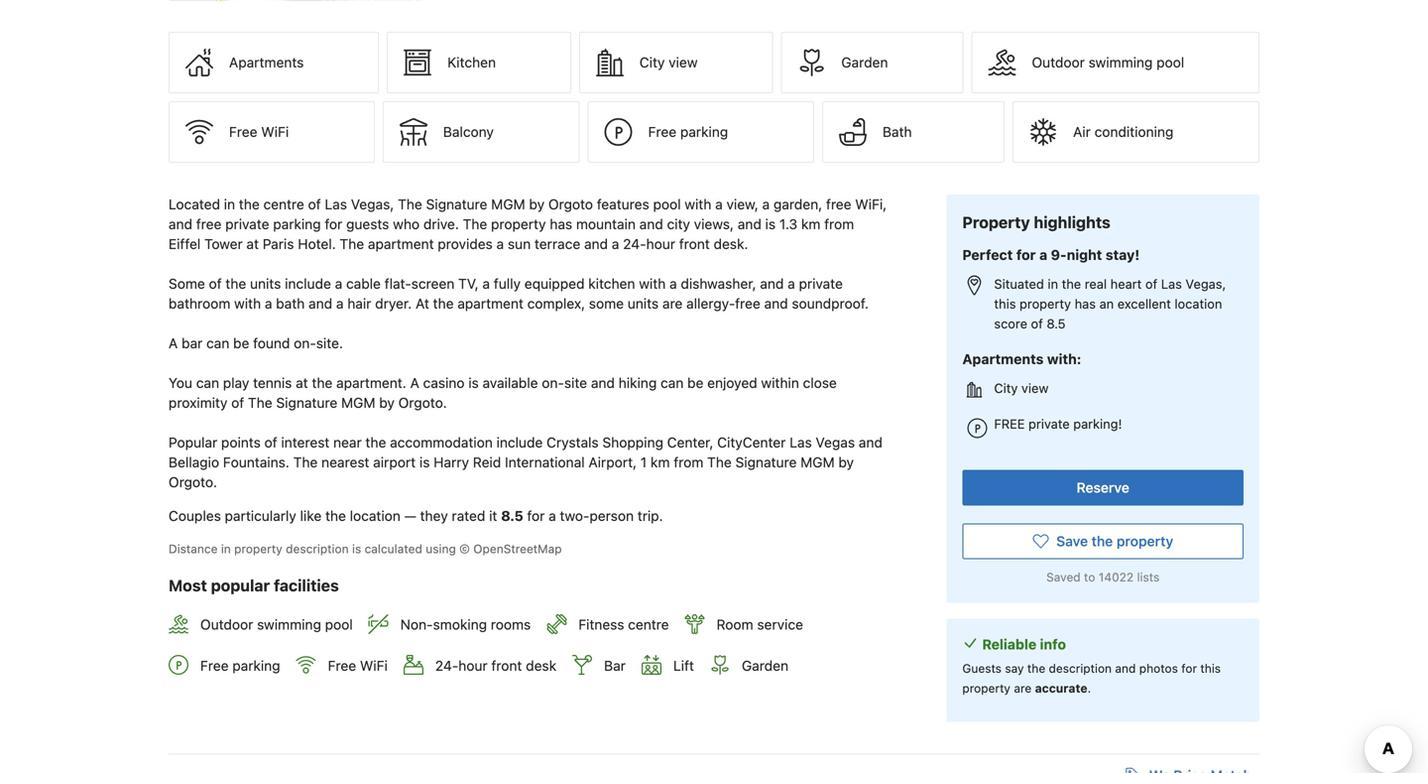 Task type: locate. For each thing, give the bounding box(es) containing it.
with:
[[1048, 351, 1082, 367]]

1 horizontal spatial city view
[[995, 380, 1049, 395]]

property up the sun on the top left of the page
[[491, 216, 546, 232]]

hair
[[348, 295, 372, 312]]

1 vertical spatial free wifi
[[328, 657, 388, 674]]

2 horizontal spatial free
[[827, 196, 852, 212]]

0 horizontal spatial a
[[169, 335, 178, 351]]

2 vertical spatial pool
[[325, 616, 353, 633]]

24- down mountain
[[623, 236, 647, 252]]

1 horizontal spatial description
[[1049, 661, 1112, 675]]

air
[[1074, 124, 1091, 140]]

2 horizontal spatial pool
[[1157, 54, 1185, 71]]

free parking down popular
[[200, 657, 280, 674]]

save
[[1057, 533, 1089, 549]]

airport
[[373, 454, 416, 470]]

with left bath
[[234, 295, 261, 312]]

in inside located in the centre of las vegas, the signature mgm by orgoto features pool with a view, a garden, free wifi, and free private parking for guests who drive. the property has mountain and city views, and is 1.3 km from eiffel tower at paris hotel. the apartment provides a sun terrace and a 24-hour front desk. some of the units include a cable flat-screen tv, a fully equipped kitchen with a dishwasher, and a private bathroom with a bath and a hair dryer. at the apartment complex, some units are allergy-free and soundproof. a bar can be found on-site. you can play tennis at the apartment. a casino is available on-site and hiking can be enjoyed within close proximity of the signature mgm by orgoto. popular points of interest near the accommodation include crystals shopping center, citycenter las vegas and bellagio fountains. the nearest airport is harry reid international airport, 1 km from the signature mgm by orgoto.
[[224, 196, 235, 212]]

with right kitchen
[[639, 275, 666, 292]]

0 horizontal spatial private
[[225, 216, 269, 232]]

1 vertical spatial centre
[[628, 616, 669, 633]]

description
[[286, 542, 349, 556], [1049, 661, 1112, 675]]

1 vertical spatial on-
[[542, 375, 565, 391]]

property down guests
[[963, 681, 1011, 695]]

1 vertical spatial mgm
[[341, 395, 376, 411]]

0 vertical spatial orgoto.
[[399, 395, 447, 411]]

2 horizontal spatial by
[[839, 454, 854, 470]]

city inside button
[[640, 54, 665, 71]]

from down center,
[[674, 454, 704, 470]]

in for situated
[[1048, 276, 1059, 291]]

for right photos
[[1182, 661, 1198, 675]]

apartments
[[229, 54, 304, 71], [963, 351, 1044, 367]]

las left vegas
[[790, 434, 812, 451]]

a left 9-
[[1040, 246, 1048, 263]]

say
[[1006, 661, 1025, 675]]

1 vertical spatial apartments
[[963, 351, 1044, 367]]

include
[[285, 275, 331, 292], [497, 434, 543, 451]]

by down apartment.
[[379, 395, 395, 411]]

1 horizontal spatial with
[[639, 275, 666, 292]]

fountains.
[[223, 454, 290, 470]]

0 horizontal spatial description
[[286, 542, 349, 556]]

the right say
[[1028, 661, 1046, 675]]

property down situated
[[1020, 296, 1072, 311]]

city view button
[[579, 32, 773, 93]]

24-
[[623, 236, 647, 252], [435, 657, 459, 674]]

hotel.
[[298, 236, 336, 252]]

8.5 inside the situated in the real heart of las vegas, this property has an excellent location score of 8.5
[[1047, 316, 1066, 331]]

0 horizontal spatial free wifi
[[229, 124, 289, 140]]

1 vertical spatial has
[[1075, 296, 1097, 311]]

1 horizontal spatial units
[[628, 295, 659, 312]]

of up the fountains.
[[265, 434, 277, 451]]

hour
[[647, 236, 676, 252], [459, 657, 488, 674]]

pool up air conditioning button
[[1157, 54, 1185, 71]]

1 vertical spatial las
[[1162, 276, 1183, 291]]

has
[[550, 216, 573, 232], [1075, 296, 1097, 311]]

garden down room service
[[742, 657, 789, 674]]

0 vertical spatial apartments
[[229, 54, 304, 71]]

24- down smoking
[[435, 657, 459, 674]]

and up eiffel on the left of the page
[[169, 216, 193, 232]]

apartment down fully
[[458, 295, 524, 312]]

free wifi
[[229, 124, 289, 140], [328, 657, 388, 674]]

8.5 up with:
[[1047, 316, 1066, 331]]

1 horizontal spatial city
[[995, 380, 1019, 395]]

the inside guests say the description and photos for this property are
[[1028, 661, 1046, 675]]

who
[[393, 216, 420, 232]]

2 horizontal spatial mgm
[[801, 454, 835, 470]]

private up the tower
[[225, 216, 269, 232]]

0 vertical spatial view
[[669, 54, 698, 71]]

you
[[169, 375, 193, 391]]

desk.
[[714, 236, 749, 252]]

free left wifi,
[[827, 196, 852, 212]]

0 horizontal spatial are
[[663, 295, 683, 312]]

free parking inside button
[[649, 124, 729, 140]]

0 horizontal spatial vegas,
[[351, 196, 394, 212]]

mgm down apartment.
[[341, 395, 376, 411]]

description down "like"
[[286, 542, 349, 556]]

city up free parking button in the top of the page
[[640, 54, 665, 71]]

view up free parking button in the top of the page
[[669, 54, 698, 71]]

a left casino
[[410, 375, 420, 391]]

trip.
[[638, 508, 663, 524]]

1 vertical spatial view
[[1022, 380, 1049, 395]]

2 vertical spatial private
[[1029, 416, 1070, 431]]

cable
[[346, 275, 381, 292]]

for inside located in the centre of las vegas, the signature mgm by orgoto features pool with a view, a garden, free wifi, and free private parking for guests who drive. the property has mountain and city views, and is 1.3 km from eiffel tower at paris hotel. the apartment provides a sun terrace and a 24-hour front desk. some of the units include a cable flat-screen tv, a fully equipped kitchen with a dishwasher, and a private bathroom with a bath and a hair dryer. at the apartment complex, some units are allergy-free and soundproof. a bar can be found on-site. you can play tennis at the apartment. a casino is available on-site and hiking can be enjoyed within close proximity of the signature mgm by orgoto. popular points of interest near the accommodation include crystals shopping center, citycenter las vegas and bellagio fountains. the nearest airport is harry reid international airport, 1 km from the signature mgm by orgoto.
[[325, 216, 343, 232]]

can
[[206, 335, 230, 351], [196, 375, 219, 391], [661, 375, 684, 391]]

they
[[420, 508, 448, 524]]

hiking
[[619, 375, 657, 391]]

has inside the situated in the real heart of las vegas, this property has an excellent location score of 8.5
[[1075, 296, 1097, 311]]

drive.
[[424, 216, 459, 232]]

in for distance
[[221, 542, 231, 556]]

las inside the situated in the real heart of las vegas, this property has an excellent location score of 8.5
[[1162, 276, 1183, 291]]

include up international
[[497, 434, 543, 451]]

units right some
[[628, 295, 659, 312]]

units up bath
[[250, 275, 281, 292]]

1 vertical spatial city
[[995, 380, 1019, 395]]

1 vertical spatial front
[[492, 657, 522, 674]]

24- inside located in the centre of las vegas, the signature mgm by orgoto features pool with a view, a garden, free wifi, and free private parking for guests who drive. the property has mountain and city views, and is 1.3 km from eiffel tower at paris hotel. the apartment provides a sun terrace and a 24-hour front desk. some of the units include a cable flat-screen tv, a fully equipped kitchen with a dishwasher, and a private bathroom with a bath and a hair dryer. at the apartment complex, some units are allergy-free and soundproof. a bar can be found on-site. you can play tennis at the apartment. a casino is available on-site and hiking can be enjoyed within close proximity of the signature mgm by orgoto. popular points of interest near the accommodation include crystals shopping center, citycenter las vegas and bellagio fountains. the nearest airport is harry reid international airport, 1 km from the signature mgm by orgoto.
[[623, 236, 647, 252]]

0 horizontal spatial outdoor swimming pool
[[200, 616, 353, 633]]

mgm down vegas
[[801, 454, 835, 470]]

distance
[[169, 542, 218, 556]]

signature down citycenter
[[736, 454, 797, 470]]

private right free in the right of the page
[[1029, 416, 1070, 431]]

1 horizontal spatial wifi
[[360, 657, 388, 674]]

bath
[[883, 124, 912, 140]]

free wifi button
[[169, 101, 375, 163]]

non-
[[401, 616, 433, 633]]

city view
[[640, 54, 698, 71], [995, 380, 1049, 395]]

night
[[1067, 246, 1103, 263]]

property inside located in the centre of las vegas, the signature mgm by orgoto features pool with a view, a garden, free wifi, and free private parking for guests who drive. the property has mountain and city views, and is 1.3 km from eiffel tower at paris hotel. the apartment provides a sun terrace and a 24-hour front desk. some of the units include a cable flat-screen tv, a fully equipped kitchen with a dishwasher, and a private bathroom with a bath and a hair dryer. at the apartment complex, some units are allergy-free and soundproof. a bar can be found on-site. you can play tennis at the apartment. a casino is available on-site and hiking can be enjoyed within close proximity of the signature mgm by orgoto. popular points of interest near the accommodation include crystals shopping center, citycenter las vegas and bellagio fountains. the nearest airport is harry reid international airport, 1 km from the signature mgm by orgoto.
[[491, 216, 546, 232]]

screen
[[412, 275, 455, 292]]

outdoor swimming pool inside button
[[1032, 54, 1185, 71]]

is left 'calculated'
[[352, 542, 361, 556]]

for up "hotel."
[[325, 216, 343, 232]]

0 vertical spatial outdoor
[[1032, 54, 1085, 71]]

this inside guests say the description and photos for this property are
[[1201, 661, 1222, 675]]

0 horizontal spatial with
[[234, 295, 261, 312]]

0 vertical spatial from
[[825, 216, 855, 232]]

0 horizontal spatial garden
[[742, 657, 789, 674]]

1 horizontal spatial include
[[497, 434, 543, 451]]

1 horizontal spatial 8.5
[[1047, 316, 1066, 331]]

by left orgoto
[[529, 196, 545, 212]]

apartments inside button
[[229, 54, 304, 71]]

city down apartments with: on the right top
[[995, 380, 1019, 395]]

it
[[489, 508, 498, 524]]

outdoor down popular
[[200, 616, 253, 633]]

parking up 'paris'
[[273, 216, 321, 232]]

mountain
[[576, 216, 636, 232]]

from right 1.3
[[825, 216, 855, 232]]

0 vertical spatial are
[[663, 295, 683, 312]]

hour down "city" at the top left of page
[[647, 236, 676, 252]]

the up the tower
[[239, 196, 260, 212]]

orgoto. down bellagio
[[169, 474, 217, 490]]

apartment
[[368, 236, 434, 252], [458, 295, 524, 312]]

0 horizontal spatial be
[[233, 335, 249, 351]]

within
[[762, 375, 800, 391]]

0 vertical spatial by
[[529, 196, 545, 212]]

close
[[803, 375, 837, 391]]

city
[[640, 54, 665, 71], [995, 380, 1019, 395]]

be left "found"
[[233, 335, 249, 351]]

excellent
[[1118, 296, 1172, 311]]

vegas,
[[351, 196, 394, 212], [1186, 276, 1227, 291]]

1 horizontal spatial 24-
[[623, 236, 647, 252]]

0 horizontal spatial 8.5
[[501, 508, 524, 524]]

provides
[[438, 236, 493, 252]]

0 horizontal spatial city
[[640, 54, 665, 71]]

description up .
[[1049, 661, 1112, 675]]

signature
[[426, 196, 488, 212], [276, 395, 338, 411], [736, 454, 797, 470]]

fitness centre
[[579, 616, 669, 633]]

1 vertical spatial include
[[497, 434, 543, 451]]

the
[[239, 196, 260, 212], [226, 275, 246, 292], [1062, 276, 1082, 291], [433, 295, 454, 312], [312, 375, 333, 391], [366, 434, 386, 451], [326, 508, 346, 524], [1092, 533, 1114, 549], [1028, 661, 1046, 675]]

the
[[398, 196, 423, 212], [463, 216, 488, 232], [340, 236, 364, 252], [248, 395, 273, 411], [293, 454, 318, 470], [708, 454, 732, 470]]

on-
[[294, 335, 316, 351], [542, 375, 565, 391]]

free wifi down apartments button at the top left of page
[[229, 124, 289, 140]]

0 vertical spatial city view
[[640, 54, 698, 71]]

on- right "found"
[[294, 335, 316, 351]]

0 horizontal spatial centre
[[263, 196, 304, 212]]

by down vegas
[[839, 454, 854, 470]]

a
[[169, 335, 178, 351], [410, 375, 420, 391]]

apartments for apartments
[[229, 54, 304, 71]]

facilities
[[274, 576, 339, 595]]

0 vertical spatial front
[[680, 236, 710, 252]]

has up terrace
[[550, 216, 573, 232]]

0 horizontal spatial view
[[669, 54, 698, 71]]

0 vertical spatial include
[[285, 275, 331, 292]]

and left photos
[[1116, 661, 1137, 675]]

free inside button
[[649, 124, 677, 140]]

orgoto
[[549, 196, 593, 212]]

1 horizontal spatial km
[[802, 216, 821, 232]]

reserve button
[[963, 470, 1244, 506]]

0 vertical spatial swimming
[[1089, 54, 1153, 71]]

non-smoking rooms
[[401, 616, 531, 633]]

for
[[325, 216, 343, 232], [1017, 246, 1037, 263], [527, 508, 545, 524], [1182, 661, 1198, 675]]

1 vertical spatial km
[[651, 454, 670, 470]]

location right excellent
[[1175, 296, 1223, 311]]

apartment down who
[[368, 236, 434, 252]]

0 vertical spatial apartment
[[368, 236, 434, 252]]

in inside the situated in the real heart of las vegas, this property has an excellent location score of 8.5
[[1048, 276, 1059, 291]]

with
[[685, 196, 712, 212], [639, 275, 666, 292], [234, 295, 261, 312]]

8.5 right "it"
[[501, 508, 524, 524]]

0 vertical spatial at
[[247, 236, 259, 252]]

0 vertical spatial city
[[640, 54, 665, 71]]

this right photos
[[1201, 661, 1222, 675]]

2 horizontal spatial las
[[1162, 276, 1183, 291]]

rooms
[[491, 616, 531, 633]]

citycenter
[[718, 434, 786, 451]]

are down say
[[1014, 681, 1032, 695]]

parking down most popular facilities
[[233, 657, 280, 674]]

0 horizontal spatial city view
[[640, 54, 698, 71]]

garden up the bath
[[842, 54, 889, 71]]

this up score
[[995, 296, 1017, 311]]

0 vertical spatial wifi
[[261, 124, 289, 140]]

property inside the situated in the real heart of las vegas, this property has an excellent location score of 8.5
[[1020, 296, 1072, 311]]

free wifi down "facilities"
[[328, 657, 388, 674]]

description inside guests say the description and photos for this property are
[[1049, 661, 1112, 675]]

view,
[[727, 196, 759, 212]]

free parking down the city view button
[[649, 124, 729, 140]]

front left desk
[[492, 657, 522, 674]]

centre inside located in the centre of las vegas, the signature mgm by orgoto features pool with a view, a garden, free wifi, and free private parking for guests who drive. the property has mountain and city views, and is 1.3 km from eiffel tower at paris hotel. the apartment provides a sun terrace and a 24-hour front desk. some of the units include a cable flat-screen tv, a fully equipped kitchen with a dishwasher, and a private bathroom with a bath and a hair dryer. at the apartment complex, some units are allergy-free and soundproof. a bar can be found on-site. you can play tennis at the apartment. a casino is available on-site and hiking can be enjoyed within close proximity of the signature mgm by orgoto. popular points of interest near the accommodation include crystals shopping center, citycenter las vegas and bellagio fountains. the nearest airport is harry reid international airport, 1 km from the signature mgm by orgoto.
[[263, 196, 304, 212]]

0 vertical spatial 24-
[[623, 236, 647, 252]]

desk
[[526, 657, 557, 674]]

at
[[416, 295, 430, 312]]

rated
[[452, 508, 486, 524]]

las up excellent
[[1162, 276, 1183, 291]]

centre up 'paris'
[[263, 196, 304, 212]]

front down "city" at the top left of page
[[680, 236, 710, 252]]

.
[[1088, 681, 1092, 695]]

1 horizontal spatial from
[[825, 216, 855, 232]]

highlights
[[1034, 213, 1111, 232]]

outdoor swimming pool down most popular facilities
[[200, 616, 353, 633]]

property up lists
[[1117, 533, 1174, 549]]

1 vertical spatial from
[[674, 454, 704, 470]]

center,
[[668, 434, 714, 451]]

0 horizontal spatial from
[[674, 454, 704, 470]]

in right distance
[[221, 542, 231, 556]]

are left allergy-
[[663, 295, 683, 312]]

site
[[565, 375, 588, 391]]

0 horizontal spatial include
[[285, 275, 331, 292]]

are inside located in the centre of las vegas, the signature mgm by orgoto features pool with a view, a garden, free wifi, and free private parking for guests who drive. the property has mountain and city views, and is 1.3 km from eiffel tower at paris hotel. the apartment provides a sun terrace and a 24-hour front desk. some of the units include a cable flat-screen tv, a fully equipped kitchen with a dishwasher, and a private bathroom with a bath and a hair dryer. at the apartment complex, some units are allergy-free and soundproof. a bar can be found on-site. you can play tennis at the apartment. a casino is available on-site and hiking can be enjoyed within close proximity of the signature mgm by orgoto. popular points of interest near the accommodation include crystals shopping center, citycenter las vegas and bellagio fountains. the nearest airport is harry reid international airport, 1 km from the signature mgm by orgoto.
[[663, 295, 683, 312]]

pool up "city" at the top left of page
[[653, 196, 681, 212]]

2 vertical spatial in
[[221, 542, 231, 556]]

0 horizontal spatial at
[[247, 236, 259, 252]]

1 horizontal spatial are
[[1014, 681, 1032, 695]]

international
[[505, 454, 585, 470]]

a left bar
[[169, 335, 178, 351]]

centre right fitness
[[628, 616, 669, 633]]

km right 1
[[651, 454, 670, 470]]

1 horizontal spatial this
[[1201, 661, 1222, 675]]

outdoor up air
[[1032, 54, 1085, 71]]

and right bath
[[309, 295, 333, 312]]

by
[[529, 196, 545, 212], [379, 395, 395, 411], [839, 454, 854, 470]]

has inside located in the centre of las vegas, the signature mgm by orgoto features pool with a view, a garden, free wifi, and free private parking for guests who drive. the property has mountain and city views, and is 1.3 km from eiffel tower at paris hotel. the apartment provides a sun terrace and a 24-hour front desk. some of the units include a cable flat-screen tv, a fully equipped kitchen with a dishwasher, and a private bathroom with a bath and a hair dryer. at the apartment complex, some units are allergy-free and soundproof. a bar can be found on-site. you can play tennis at the apartment. a casino is available on-site and hiking can be enjoyed within close proximity of the signature mgm by orgoto. popular points of interest near the accommodation include crystals shopping center, citycenter las vegas and bellagio fountains. the nearest airport is harry reid international airport, 1 km from the signature mgm by orgoto.
[[550, 216, 573, 232]]

wifi
[[261, 124, 289, 140], [360, 657, 388, 674]]

1 vertical spatial pool
[[653, 196, 681, 212]]

free down apartments button at the top left of page
[[229, 124, 258, 140]]

at left 'paris'
[[247, 236, 259, 252]]

swimming inside outdoor swimming pool button
[[1089, 54, 1153, 71]]

0 horizontal spatial pool
[[325, 616, 353, 633]]

the down "guests"
[[340, 236, 364, 252]]

free parking
[[649, 124, 729, 140], [200, 657, 280, 674]]

parking
[[681, 124, 729, 140], [273, 216, 321, 232], [233, 657, 280, 674]]

0 vertical spatial description
[[286, 542, 349, 556]]

outdoor swimming pool
[[1032, 54, 1185, 71], [200, 616, 353, 633]]

centre
[[263, 196, 304, 212], [628, 616, 669, 633]]

be left enjoyed
[[688, 375, 704, 391]]

apartments up free wifi button
[[229, 54, 304, 71]]

1 vertical spatial in
[[1048, 276, 1059, 291]]

with up the views,
[[685, 196, 712, 212]]

a right view,
[[763, 196, 770, 212]]

in
[[224, 196, 235, 212], [1048, 276, 1059, 291], [221, 542, 231, 556]]

pool inside button
[[1157, 54, 1185, 71]]

1 vertical spatial parking
[[273, 216, 321, 232]]

in down perfect for a 9-night stay!
[[1048, 276, 1059, 291]]

garden
[[842, 54, 889, 71], [742, 657, 789, 674]]

0 vertical spatial free
[[827, 196, 852, 212]]

some
[[589, 295, 624, 312]]

1 horizontal spatial las
[[790, 434, 812, 451]]

0 vertical spatial has
[[550, 216, 573, 232]]

0 horizontal spatial by
[[379, 395, 395, 411]]

1 horizontal spatial mgm
[[491, 196, 526, 212]]

1 vertical spatial with
[[639, 275, 666, 292]]

and right dishwasher, at the top
[[760, 275, 784, 292]]

1 vertical spatial private
[[799, 275, 843, 292]]

of
[[308, 196, 321, 212], [209, 275, 222, 292], [1146, 276, 1158, 291], [1032, 316, 1044, 331], [231, 395, 244, 411], [265, 434, 277, 451]]

1 vertical spatial description
[[1049, 661, 1112, 675]]

0 vertical spatial units
[[250, 275, 281, 292]]

0 horizontal spatial km
[[651, 454, 670, 470]]

for up openstreetmap
[[527, 508, 545, 524]]

fitness
[[579, 616, 625, 633]]

pool
[[1157, 54, 1185, 71], [653, 196, 681, 212], [325, 616, 353, 633]]



Task type: vqa. For each thing, say whether or not it's contained in the screenshot.
top APARTMENTS
yes



Task type: describe. For each thing, give the bounding box(es) containing it.
proximity
[[169, 395, 228, 411]]

free down popular
[[200, 657, 229, 674]]

0 horizontal spatial free
[[196, 216, 222, 232]]

the right "like"
[[326, 508, 346, 524]]

the up airport
[[366, 434, 386, 451]]

crystals
[[547, 434, 599, 451]]

situated
[[995, 276, 1045, 291]]

person
[[590, 508, 634, 524]]

0 horizontal spatial on-
[[294, 335, 316, 351]]

1 vertical spatial at
[[296, 375, 308, 391]]

for inside guests say the description and photos for this property are
[[1182, 661, 1198, 675]]

perfect for a 9-night stay!
[[963, 246, 1140, 263]]

score
[[995, 316, 1028, 331]]

parking inside located in the centre of las vegas, the signature mgm by orgoto features pool with a view, a garden, free wifi, and free private parking for guests who drive. the property has mountain and city views, and is 1.3 km from eiffel tower at paris hotel. the apartment provides a sun terrace and a 24-hour front desk. some of the units include a cable flat-screen tv, a fully equipped kitchen with a dishwasher, and a private bathroom with a bath and a hair dryer. at the apartment complex, some units are allergy-free and soundproof. a bar can be found on-site. you can play tennis at the apartment. a casino is available on-site and hiking can be enjoyed within close proximity of the signature mgm by orgoto. popular points of interest near the accommodation include crystals shopping center, citycenter las vegas and bellagio fountains. the nearest airport is harry reid international airport, 1 km from the signature mgm by orgoto.
[[273, 216, 321, 232]]

bathroom
[[169, 295, 231, 312]]

kitchen
[[448, 54, 496, 71]]

features
[[597, 196, 650, 212]]

0 vertical spatial private
[[225, 216, 269, 232]]

0 horizontal spatial hour
[[459, 657, 488, 674]]

1 vertical spatial garden
[[742, 657, 789, 674]]

0 horizontal spatial free parking
[[200, 657, 280, 674]]

the up "provides"
[[463, 216, 488, 232]]

of up bathroom
[[209, 275, 222, 292]]

the right 'at'
[[433, 295, 454, 312]]

0 vertical spatial with
[[685, 196, 712, 212]]

vegas, inside the situated in the real heart of las vegas, this property has an excellent location score of 8.5
[[1186, 276, 1227, 291]]

available
[[483, 375, 538, 391]]

1 vertical spatial swimming
[[257, 616, 321, 633]]

garden,
[[774, 196, 823, 212]]

0 vertical spatial be
[[233, 335, 249, 351]]

kitchen
[[589, 275, 636, 292]]

property down particularly
[[234, 542, 283, 556]]

a left "hair"
[[336, 295, 344, 312]]

the inside the situated in the real heart of las vegas, this property has an excellent location score of 8.5
[[1062, 276, 1082, 291]]

view inside the city view button
[[669, 54, 698, 71]]

2 horizontal spatial private
[[1029, 416, 1070, 431]]

of right score
[[1032, 316, 1044, 331]]

1 horizontal spatial on-
[[542, 375, 565, 391]]

reliable
[[983, 636, 1037, 652]]

1 vertical spatial city view
[[995, 380, 1049, 395]]

complex,
[[528, 295, 586, 312]]

paris
[[263, 236, 294, 252]]

2 vertical spatial parking
[[233, 657, 280, 674]]

garden button
[[781, 32, 964, 93]]

garden inside button
[[842, 54, 889, 71]]

kitchen button
[[387, 32, 571, 93]]

like
[[300, 508, 322, 524]]

photos
[[1140, 661, 1179, 675]]

1 vertical spatial 8.5
[[501, 508, 524, 524]]

2 vertical spatial by
[[839, 454, 854, 470]]

save the property button
[[963, 523, 1244, 559]]

city view inside button
[[640, 54, 698, 71]]

are inside guests say the description and photos for this property are
[[1014, 681, 1032, 695]]

1 vertical spatial be
[[688, 375, 704, 391]]

conditioning
[[1095, 124, 1174, 140]]

1 vertical spatial outdoor swimming pool
[[200, 616, 353, 633]]

air conditioning
[[1074, 124, 1174, 140]]

1 horizontal spatial a
[[410, 375, 420, 391]]

vegas, inside located in the centre of las vegas, the signature mgm by orgoto features pool with a view, a garden, free wifi, and free private parking for guests who drive. the property has mountain and city views, and is 1.3 km from eiffel tower at paris hotel. the apartment provides a sun terrace and a 24-hour front desk. some of the units include a cable flat-screen tv, a fully equipped kitchen with a dishwasher, and a private bathroom with a bath and a hair dryer. at the apartment complex, some units are allergy-free and soundproof. a bar can be found on-site. you can play tennis at the apartment. a casino is available on-site and hiking can be enjoyed within close proximity of the signature mgm by orgoto. popular points of interest near the accommodation include crystals shopping center, citycenter las vegas and bellagio fountains. the nearest airport is harry reid international airport, 1 km from the signature mgm by orgoto.
[[351, 196, 394, 212]]

a left dishwasher, at the top
[[670, 275, 677, 292]]

harry
[[434, 454, 469, 470]]

a left bath
[[265, 295, 272, 312]]

and inside guests say the description and photos for this property are
[[1116, 661, 1137, 675]]

is right casino
[[469, 375, 479, 391]]

14022
[[1099, 570, 1134, 584]]

0 horizontal spatial location
[[350, 508, 401, 524]]

dishwasher,
[[681, 275, 757, 292]]

particularly
[[225, 508, 297, 524]]

the down site.
[[312, 375, 333, 391]]

2 vertical spatial free
[[735, 295, 761, 312]]

1 vertical spatial apartment
[[458, 295, 524, 312]]

located
[[169, 196, 220, 212]]

0 vertical spatial mgm
[[491, 196, 526, 212]]

can right bar
[[206, 335, 230, 351]]

free
[[995, 416, 1026, 431]]

0 horizontal spatial front
[[492, 657, 522, 674]]

and down view,
[[738, 216, 762, 232]]

1 horizontal spatial orgoto.
[[399, 395, 447, 411]]

0 vertical spatial km
[[802, 216, 821, 232]]

room
[[717, 616, 754, 633]]

of down 'play' at the left of the page
[[231, 395, 244, 411]]

1 vertical spatial signature
[[276, 395, 338, 411]]

points
[[221, 434, 261, 451]]

and left "city" at the top left of page
[[640, 216, 664, 232]]

1 horizontal spatial by
[[529, 196, 545, 212]]

9-
[[1051, 246, 1067, 263]]

free parking button
[[588, 101, 815, 163]]

outdoor inside button
[[1032, 54, 1085, 71]]

©
[[460, 542, 470, 556]]

pool inside located in the centre of las vegas, the signature mgm by orgoto features pool with a view, a garden, free wifi, and free private parking for guests who drive. the property has mountain and city views, and is 1.3 km from eiffel tower at paris hotel. the apartment provides a sun terrace and a 24-hour front desk. some of the units include a cable flat-screen tv, a fully equipped kitchen with a dishwasher, and a private bathroom with a bath and a hair dryer. at the apartment complex, some units are allergy-free and soundproof. a bar can be found on-site. you can play tennis at the apartment. a casino is available on-site and hiking can be enjoyed within close proximity of the signature mgm by orgoto. popular points of interest near the accommodation include crystals shopping center, citycenter las vegas and bellagio fountains. the nearest airport is harry reid international airport, 1 km from the signature mgm by orgoto.
[[653, 196, 681, 212]]

heart
[[1111, 276, 1143, 291]]

free down "facilities"
[[328, 657, 356, 674]]

2 vertical spatial signature
[[736, 454, 797, 470]]

enjoyed
[[708, 375, 758, 391]]

can right hiking
[[661, 375, 684, 391]]

a left the sun on the top left of the page
[[497, 236, 504, 252]]

description for is
[[286, 542, 349, 556]]

views,
[[694, 216, 734, 232]]

this inside the situated in the real heart of las vegas, this property has an excellent location score of 8.5
[[995, 296, 1017, 311]]

0 vertical spatial las
[[325, 196, 347, 212]]

outdoor swimming pool button
[[972, 32, 1260, 93]]

service
[[758, 616, 804, 633]]

front inside located in the centre of las vegas, the signature mgm by orgoto features pool with a view, a garden, free wifi, and free private parking for guests who drive. the property has mountain and city views, and is 1.3 km from eiffel tower at paris hotel. the apartment provides a sun terrace and a 24-hour front desk. some of the units include a cable flat-screen tv, a fully equipped kitchen with a dishwasher, and a private bathroom with a bath and a hair dryer. at the apartment complex, some units are allergy-free and soundproof. a bar can be found on-site. you can play tennis at the apartment. a casino is available on-site and hiking can be enjoyed within close proximity of the signature mgm by orgoto. popular points of interest near the accommodation include crystals shopping center, citycenter las vegas and bellagio fountains. the nearest airport is harry reid international airport, 1 km from the signature mgm by orgoto.
[[680, 236, 710, 252]]

some
[[169, 275, 205, 292]]

dryer.
[[375, 295, 412, 312]]

is left 1.3
[[766, 216, 776, 232]]

and down mountain
[[584, 236, 608, 252]]

site.
[[316, 335, 343, 351]]

perfect
[[963, 246, 1013, 263]]

is down accommodation
[[420, 454, 430, 470]]

air conditioning button
[[1013, 101, 1260, 163]]

found
[[253, 335, 290, 351]]

airport,
[[589, 454, 637, 470]]

free private parking!
[[995, 416, 1123, 431]]

balcony
[[443, 124, 494, 140]]

of up "hotel."
[[308, 196, 321, 212]]

allergy-
[[687, 295, 735, 312]]

of up excellent
[[1146, 276, 1158, 291]]

and left soundproof.
[[765, 295, 788, 312]]

bellagio
[[169, 454, 219, 470]]

a right tv,
[[483, 275, 490, 292]]

the up who
[[398, 196, 423, 212]]

situated in the real heart of las vegas, this property has an excellent location score of 8.5
[[995, 276, 1227, 331]]

reid
[[473, 454, 501, 470]]

in for located
[[224, 196, 235, 212]]

0 horizontal spatial mgm
[[341, 395, 376, 411]]

the down center,
[[708, 454, 732, 470]]

fully
[[494, 275, 521, 292]]

for up situated
[[1017, 246, 1037, 263]]

a down mountain
[[612, 236, 620, 252]]

eiffel
[[169, 236, 201, 252]]

to
[[1085, 570, 1096, 584]]

located in the centre of las vegas, the signature mgm by orgoto features pool with a view, a garden, free wifi, and free private parking for guests who drive. the property has mountain and city views, and is 1.3 km from eiffel tower at paris hotel. the apartment provides a sun terrace and a 24-hour front desk. some of the units include a cable flat-screen tv, a fully equipped kitchen with a dishwasher, and a private bathroom with a bath and a hair dryer. at the apartment complex, some units are allergy-free and soundproof. a bar can be found on-site. you can play tennis at the apartment. a casino is available on-site and hiking can be enjoyed within close proximity of the signature mgm by orgoto. popular points of interest near the accommodation include crystals shopping center, citycenter las vegas and bellagio fountains. the nearest airport is harry reid international airport, 1 km from the signature mgm by orgoto.
[[169, 196, 891, 490]]

the up bathroom
[[226, 275, 246, 292]]

a up the views,
[[716, 196, 723, 212]]

1 horizontal spatial free wifi
[[328, 657, 388, 674]]

tennis
[[253, 375, 292, 391]]

1 vertical spatial by
[[379, 395, 395, 411]]

accommodation
[[390, 434, 493, 451]]

wifi inside button
[[261, 124, 289, 140]]

can up proximity
[[196, 375, 219, 391]]

and right vegas
[[859, 434, 883, 451]]

a left cable
[[335, 275, 343, 292]]

hour inside located in the centre of las vegas, the signature mgm by orgoto features pool with a view, a garden, free wifi, and free private parking for guests who drive. the property has mountain and city views, and is 1.3 km from eiffel tower at paris hotel. the apartment provides a sun terrace and a 24-hour front desk. some of the units include a cable flat-screen tv, a fully equipped kitchen with a dishwasher, and a private bathroom with a bath and a hair dryer. at the apartment complex, some units are allergy-free and soundproof. a bar can be found on-site. you can play tennis at the apartment. a casino is available on-site and hiking can be enjoyed within close proximity of the signature mgm by orgoto. popular points of interest near the accommodation include crystals shopping center, citycenter las vegas and bellagio fountains. the nearest airport is harry reid international airport, 1 km from the signature mgm by orgoto.
[[647, 236, 676, 252]]

shopping
[[603, 434, 664, 451]]

a left two-
[[549, 508, 556, 524]]

tv,
[[459, 275, 479, 292]]

free wifi inside button
[[229, 124, 289, 140]]

1 vertical spatial outdoor
[[200, 616, 253, 633]]

balcony button
[[383, 101, 580, 163]]

apartment.
[[337, 375, 407, 391]]

2 vertical spatial las
[[790, 434, 812, 451]]

apartments button
[[169, 32, 379, 93]]

lists
[[1138, 570, 1160, 584]]

accurate
[[1036, 681, 1088, 695]]

calculated
[[365, 542, 423, 556]]

0 horizontal spatial 24-
[[435, 657, 459, 674]]

nearest
[[322, 454, 370, 470]]

property
[[963, 213, 1031, 232]]

1 horizontal spatial signature
[[426, 196, 488, 212]]

vegas
[[816, 434, 855, 451]]

1
[[641, 454, 647, 470]]

property inside guests say the description and photos for this property are
[[963, 681, 1011, 695]]

property inside save the property dropdown button
[[1117, 533, 1174, 549]]

most popular facilities
[[169, 576, 339, 595]]

description for and
[[1049, 661, 1112, 675]]

parking inside free parking button
[[681, 124, 729, 140]]

1 horizontal spatial view
[[1022, 380, 1049, 395]]

—
[[405, 508, 417, 524]]

bath
[[276, 295, 305, 312]]

bar
[[182, 335, 203, 351]]

the down 'interest'
[[293, 454, 318, 470]]

a up soundproof.
[[788, 275, 796, 292]]

2 vertical spatial with
[[234, 295, 261, 312]]

terrace
[[535, 236, 581, 252]]

1 vertical spatial wifi
[[360, 657, 388, 674]]

1 horizontal spatial private
[[799, 275, 843, 292]]

saved
[[1047, 570, 1081, 584]]

0 horizontal spatial units
[[250, 275, 281, 292]]

location inside the situated in the real heart of las vegas, this property has an excellent location score of 8.5
[[1175, 296, 1223, 311]]

the down tennis
[[248, 395, 273, 411]]

and right site
[[591, 375, 615, 391]]

stay!
[[1106, 246, 1140, 263]]

apartments for apartments with:
[[963, 351, 1044, 367]]

free inside button
[[229, 124, 258, 140]]

1 vertical spatial units
[[628, 295, 659, 312]]

the inside dropdown button
[[1092, 533, 1114, 549]]

couples particularly like the location — they rated it 8.5 for a two-person trip.
[[169, 508, 663, 524]]

0 horizontal spatial orgoto.
[[169, 474, 217, 490]]



